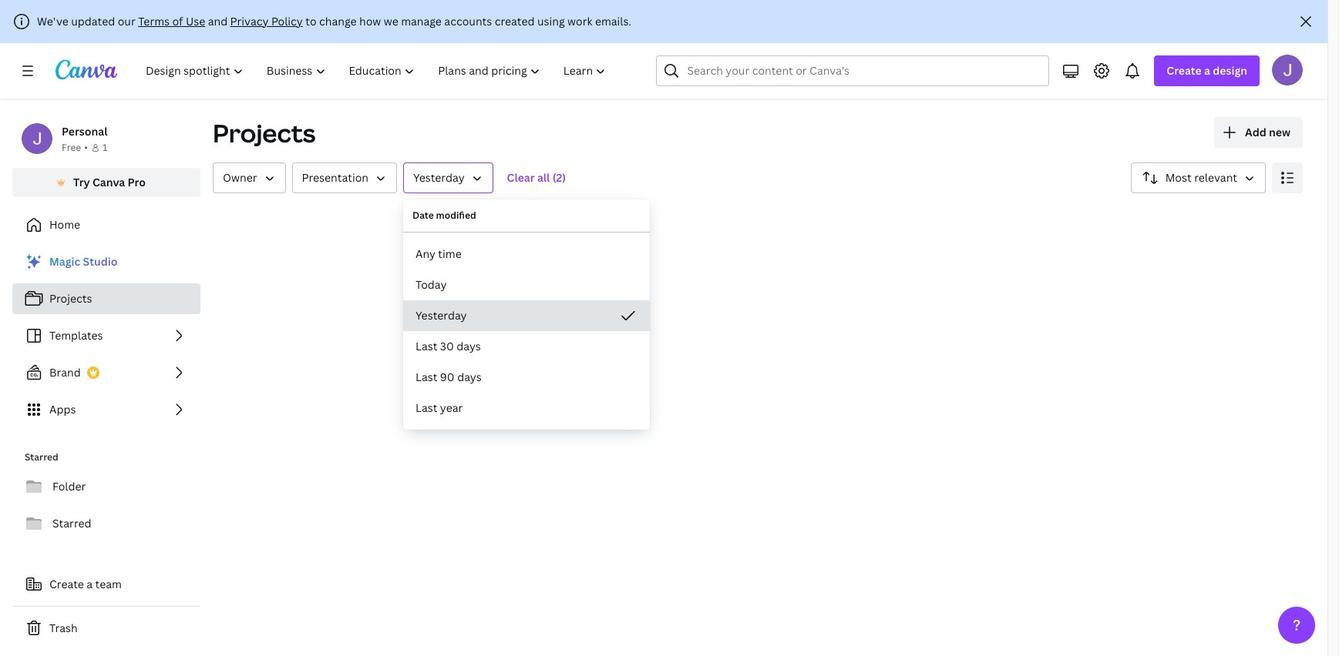 Task type: vqa. For each thing, say whether or not it's contained in the screenshot.
rightmost us
no



Task type: describe. For each thing, give the bounding box(es) containing it.
folder
[[52, 480, 86, 494]]

create for create a design
[[1167, 63, 1202, 78]]

yesterday button
[[403, 301, 650, 331]]

any time button
[[403, 239, 650, 270]]

privacy
[[230, 14, 269, 29]]

home link
[[12, 210, 200, 241]]

apps
[[49, 402, 76, 417]]

policy
[[271, 14, 303, 29]]

last 30 days
[[416, 339, 481, 354]]

top level navigation element
[[136, 56, 619, 86]]

home
[[49, 217, 80, 232]]

we
[[384, 14, 398, 29]]

add
[[1245, 125, 1266, 140]]

using
[[537, 14, 565, 29]]

owner
[[223, 170, 257, 185]]

Owner button
[[213, 163, 286, 194]]

starred link
[[12, 509, 200, 540]]

create a team
[[49, 577, 122, 592]]

free
[[62, 141, 81, 154]]

time
[[438, 247, 462, 261]]

a for design
[[1204, 63, 1210, 78]]

last 90 days button
[[403, 362, 650, 393]]

year
[[440, 401, 463, 416]]

create a team button
[[12, 570, 200, 601]]

today button
[[403, 270, 650, 301]]

days for last 30 days
[[457, 339, 481, 354]]

last 90 days option
[[403, 362, 650, 393]]

a for team
[[87, 577, 93, 592]]

canva
[[92, 175, 125, 190]]

brand
[[49, 365, 81, 380]]

relevant
[[1194, 170, 1237, 185]]

list box containing any time
[[403, 239, 650, 424]]

clear all (2) link
[[499, 163, 574, 194]]

projects link
[[12, 284, 200, 315]]

starred inside 'link'
[[52, 517, 91, 531]]

terms of use link
[[138, 14, 205, 29]]

templates link
[[12, 321, 200, 352]]

we've
[[37, 14, 68, 29]]

modified
[[436, 209, 476, 222]]

30
[[440, 339, 454, 354]]

add new button
[[1214, 117, 1303, 148]]

presentation
[[302, 170, 369, 185]]

•
[[84, 141, 88, 154]]

created
[[495, 14, 535, 29]]

Sort by button
[[1131, 163, 1266, 194]]

design
[[1213, 63, 1247, 78]]

pro
[[128, 175, 146, 190]]

starred button
[[12, 509, 200, 540]]

yesterday inside button
[[416, 308, 467, 323]]

any time
[[416, 247, 462, 261]]

yesterday option
[[403, 301, 650, 331]]

date
[[412, 209, 434, 222]]

folder link
[[12, 472, 200, 503]]

most
[[1165, 170, 1192, 185]]

today option
[[403, 270, 650, 301]]

list containing magic studio
[[12, 247, 200, 426]]

(2)
[[553, 170, 566, 185]]

jacob simon image
[[1272, 55, 1303, 86]]

change
[[319, 14, 357, 29]]

add new
[[1245, 125, 1291, 140]]

folder button
[[12, 472, 200, 503]]

Search search field
[[687, 56, 1019, 86]]

how
[[359, 14, 381, 29]]

studio
[[83, 254, 118, 269]]

last year option
[[403, 393, 650, 424]]

try canva pro
[[73, 175, 146, 190]]

try
[[73, 175, 90, 190]]

trash
[[49, 621, 78, 636]]



Task type: locate. For each thing, give the bounding box(es) containing it.
and
[[208, 14, 228, 29]]

1 horizontal spatial projects
[[213, 116, 316, 150]]

to
[[305, 14, 317, 29]]

last left year
[[416, 401, 437, 416]]

None search field
[[656, 56, 1050, 86]]

projects up owner button
[[213, 116, 316, 150]]

free •
[[62, 141, 88, 154]]

most relevant
[[1165, 170, 1237, 185]]

any
[[416, 247, 436, 261]]

days inside option
[[457, 339, 481, 354]]

all
[[537, 170, 550, 185]]

0 vertical spatial projects
[[213, 116, 316, 150]]

today
[[416, 278, 447, 292]]

0 vertical spatial starred
[[25, 451, 58, 464]]

last
[[416, 339, 437, 354], [416, 370, 437, 385], [416, 401, 437, 416]]

1 vertical spatial create
[[49, 577, 84, 592]]

personal
[[62, 124, 107, 139]]

clear
[[507, 170, 535, 185]]

last for last 90 days
[[416, 370, 437, 385]]

projects
[[213, 116, 316, 150], [49, 291, 92, 306]]

yesterday up date modified
[[413, 170, 465, 185]]

date modified
[[412, 209, 476, 222]]

0 vertical spatial last
[[416, 339, 437, 354]]

0 vertical spatial a
[[1204, 63, 1210, 78]]

a left team
[[87, 577, 93, 592]]

Category button
[[292, 163, 397, 194]]

1 vertical spatial a
[[87, 577, 93, 592]]

team
[[95, 577, 122, 592]]

new
[[1269, 125, 1291, 140]]

clear all (2)
[[507, 170, 566, 185]]

try canva pro button
[[12, 168, 200, 197]]

last left 90
[[416, 370, 437, 385]]

starred up folder
[[25, 451, 58, 464]]

we've updated our terms of use and privacy policy to change how we manage accounts created using work emails.
[[37, 14, 631, 29]]

create inside button
[[49, 577, 84, 592]]

updated
[[71, 14, 115, 29]]

last inside "last 30 days" button
[[416, 339, 437, 354]]

last for last 30 days
[[416, 339, 437, 354]]

90
[[440, 370, 455, 385]]

1 vertical spatial starred
[[52, 517, 91, 531]]

last left '30'
[[416, 339, 437, 354]]

days for last 90 days
[[457, 370, 482, 385]]

1 vertical spatial yesterday
[[416, 308, 467, 323]]

0 vertical spatial yesterday
[[413, 170, 465, 185]]

3 last from the top
[[416, 401, 437, 416]]

yesterday inside 'date modified' button
[[413, 170, 465, 185]]

use
[[186, 14, 205, 29]]

1 vertical spatial last
[[416, 370, 437, 385]]

0 horizontal spatial create
[[49, 577, 84, 592]]

privacy policy link
[[230, 14, 303, 29]]

list
[[12, 247, 200, 426]]

0 horizontal spatial projects
[[49, 291, 92, 306]]

2 vertical spatial last
[[416, 401, 437, 416]]

0 vertical spatial create
[[1167, 63, 1202, 78]]

last year
[[416, 401, 463, 416]]

starred down folder
[[52, 517, 91, 531]]

manage
[[401, 14, 442, 29]]

Date modified button
[[403, 163, 493, 194]]

create left team
[[49, 577, 84, 592]]

last 30 days option
[[403, 331, 650, 362]]

1 vertical spatial projects
[[49, 291, 92, 306]]

a inside dropdown button
[[1204, 63, 1210, 78]]

1 vertical spatial days
[[457, 370, 482, 385]]

yesterday
[[413, 170, 465, 185], [416, 308, 467, 323]]

last inside "button"
[[416, 401, 437, 416]]

last 90 days
[[416, 370, 482, 385]]

work
[[567, 14, 592, 29]]

1 horizontal spatial create
[[1167, 63, 1202, 78]]

magic studio link
[[12, 247, 200, 278]]

last 30 days button
[[403, 331, 650, 362]]

brand link
[[12, 358, 200, 389]]

create a design
[[1167, 63, 1247, 78]]

accounts
[[444, 14, 492, 29]]

create for create a team
[[49, 577, 84, 592]]

magic
[[49, 254, 80, 269]]

create a design button
[[1154, 56, 1260, 86]]

days right '30'
[[457, 339, 481, 354]]

days right 90
[[457, 370, 482, 385]]

1 last from the top
[[416, 339, 437, 354]]

projects up templates
[[49, 291, 92, 306]]

a
[[1204, 63, 1210, 78], [87, 577, 93, 592]]

magic studio
[[49, 254, 118, 269]]

0 horizontal spatial a
[[87, 577, 93, 592]]

create
[[1167, 63, 1202, 78], [49, 577, 84, 592]]

starred
[[25, 451, 58, 464], [52, 517, 91, 531]]

terms
[[138, 14, 170, 29]]

a inside button
[[87, 577, 93, 592]]

templates
[[49, 328, 103, 343]]

a left design
[[1204, 63, 1210, 78]]

create left design
[[1167, 63, 1202, 78]]

list box
[[403, 239, 650, 424]]

1
[[102, 141, 107, 154]]

our
[[118, 14, 135, 29]]

of
[[172, 14, 183, 29]]

create inside dropdown button
[[1167, 63, 1202, 78]]

days inside "option"
[[457, 370, 482, 385]]

days
[[457, 339, 481, 354], [457, 370, 482, 385]]

trash link
[[12, 614, 200, 644]]

0 vertical spatial days
[[457, 339, 481, 354]]

2 last from the top
[[416, 370, 437, 385]]

apps link
[[12, 395, 200, 426]]

1 horizontal spatial a
[[1204, 63, 1210, 78]]

last year button
[[403, 393, 650, 424]]

emails.
[[595, 14, 631, 29]]

yesterday up '30'
[[416, 308, 467, 323]]

last inside last 90 days button
[[416, 370, 437, 385]]

last for last year
[[416, 401, 437, 416]]

any time option
[[403, 239, 650, 270]]



